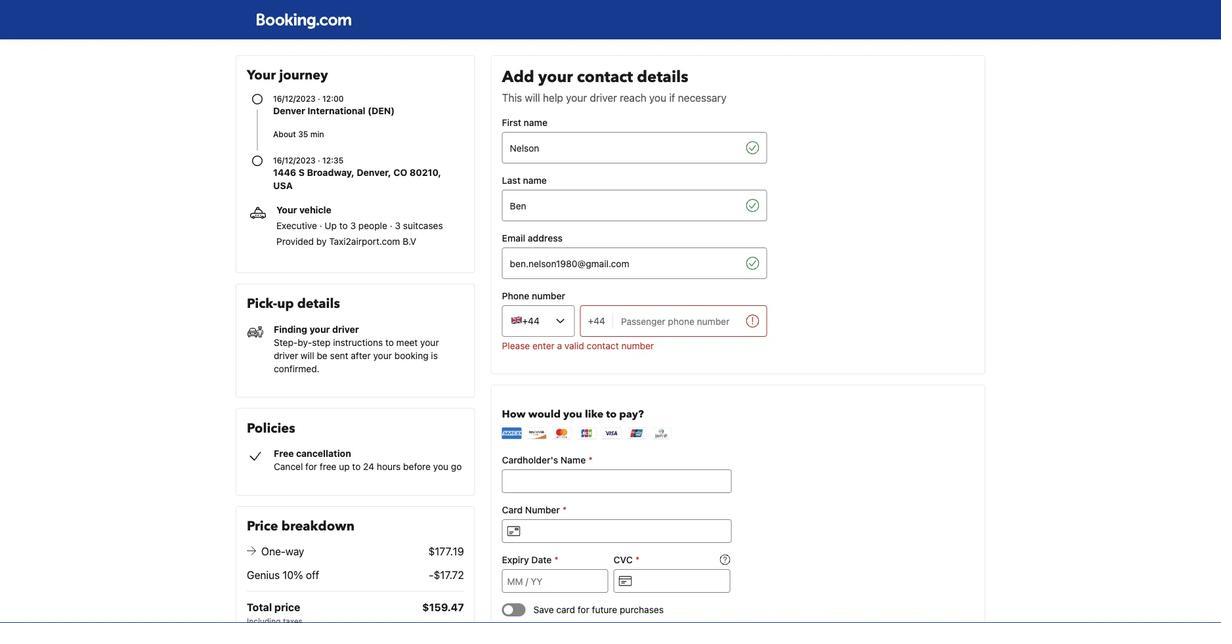 Task type: describe. For each thing, give the bounding box(es) containing it.
a
[[557, 340, 562, 351]]

16/12/2023 for denver
[[273, 94, 316, 103]]

24
[[363, 461, 374, 472]]

circle empty image for denver international (den)
[[252, 94, 263, 104]]

to inside free cancellation cancel for free up to 24 hours before you go
[[352, 461, 361, 472]]

your for your journey
[[247, 66, 276, 84]]

· left up
[[320, 220, 322, 231]]

s
[[299, 167, 305, 178]]

your up step
[[310, 324, 330, 334]]

after
[[351, 350, 371, 361]]

-
[[429, 569, 434, 581]]

for
[[305, 461, 317, 472]]

will inside 'finding your driver step-by-step instructions to meet your driver will be sent after your booking is confirmed.'
[[301, 350, 314, 361]]

instructions
[[333, 337, 383, 348]]

meet
[[396, 337, 418, 348]]

usa
[[273, 180, 293, 191]]

phone number
[[502, 291, 565, 301]]

0 horizontal spatial up
[[277, 295, 294, 313]]

by-
[[298, 337, 312, 348]]

be
[[317, 350, 328, 361]]

$177.19
[[429, 545, 464, 558]]

booking
[[394, 350, 429, 361]]

price
[[274, 601, 300, 613]]

broadway,
[[307, 167, 355, 178]]

1446
[[273, 167, 296, 178]]

free
[[274, 448, 294, 459]]

price breakdown
[[247, 517, 355, 535]]

you for your
[[649, 92, 667, 104]]

first
[[502, 117, 521, 128]]

if
[[669, 92, 675, 104]]

reach
[[620, 92, 647, 104]]

genius 10% off
[[247, 569, 319, 581]]

international
[[308, 105, 366, 116]]

price
[[247, 517, 278, 535]]

Email address email field
[[502, 248, 741, 279]]

pick-up details
[[247, 295, 340, 313]]

add
[[502, 66, 534, 88]]

is
[[431, 350, 438, 361]]

free cancellation cancel for free up to 24 hours before you go
[[274, 448, 462, 472]]

1 vertical spatial number
[[621, 340, 654, 351]]

12:35
[[322, 156, 344, 165]]

16/12/2023 · 12:00 denver international (den)
[[273, 94, 395, 116]]

up inside free cancellation cancel for free up to 24 hours before you go
[[339, 461, 350, 472]]

step-
[[274, 337, 298, 348]]

hours
[[377, 461, 401, 472]]

taxi2airport.com
[[329, 236, 400, 247]]

last name
[[502, 175, 547, 186]]

will inside add your contact details this will help your driver reach you if necessary
[[525, 92, 540, 104]]

journey
[[279, 66, 328, 84]]

co
[[393, 167, 407, 178]]

· inside 16/12/2023 · 12:35 1446 s broadway, denver, co 80210, usa
[[318, 156, 320, 165]]

1 3 from the left
[[350, 220, 356, 231]]

Last name text field
[[502, 190, 741, 221]]

First name text field
[[502, 132, 741, 164]]

driver inside add your contact details this will help your driver reach you if necessary
[[590, 92, 617, 104]]

genius
[[247, 569, 280, 581]]

please
[[502, 340, 530, 351]]

by
[[316, 236, 327, 247]]

pick-
[[247, 295, 277, 313]]

details inside add your contact details this will help your driver reach you if necessary
[[637, 66, 688, 88]]

suitcases
[[403, 220, 443, 231]]

step
[[312, 337, 331, 348]]

last
[[502, 175, 521, 186]]

1 horizontal spatial driver
[[332, 324, 359, 334]]

80210,
[[410, 167, 441, 178]]

-$17.72
[[429, 569, 464, 581]]

$17.72
[[434, 569, 464, 581]]

cancellation
[[296, 448, 351, 459]]

+44
[[588, 316, 605, 326]]

sent
[[330, 350, 348, 361]]

people
[[358, 220, 387, 231]]

one-
[[261, 545, 286, 558]]



Task type: vqa. For each thing, say whether or not it's contained in the screenshot.
'Travel'
no



Task type: locate. For each thing, give the bounding box(es) containing it.
provided
[[276, 236, 314, 247]]

help
[[543, 92, 563, 104]]

vehicle
[[299, 205, 332, 215]]

total price
[[247, 601, 300, 613]]

you inside add your contact details this will help your driver reach you if necessary
[[649, 92, 667, 104]]

16/12/2023 · 12:35 1446 s broadway, denver, co 80210, usa
[[273, 156, 441, 191]]

0 vertical spatial will
[[525, 92, 540, 104]]

details
[[637, 66, 688, 88], [297, 295, 340, 313]]

about 35 min
[[273, 129, 324, 139]]

to
[[339, 220, 348, 231], [385, 337, 394, 348], [352, 461, 361, 472]]

0 horizontal spatial you
[[433, 461, 449, 472]]

1 horizontal spatial 3
[[395, 220, 401, 231]]

1 horizontal spatial your
[[276, 205, 297, 215]]

will right this
[[525, 92, 540, 104]]

0 vertical spatial number
[[532, 291, 565, 301]]

12:35 timer
[[322, 156, 344, 165]]

1 horizontal spatial up
[[339, 461, 350, 472]]

your for your vehicle executive · up to 3 people · 3 suitcases provided by taxi2airport.com b.v
[[276, 205, 297, 215]]

· left 12:35 timer
[[318, 156, 320, 165]]

16/12/2023 inside 16/12/2023 · 12:00 denver international (den)
[[273, 94, 316, 103]]

your up 'help'
[[538, 66, 573, 88]]

valid
[[565, 340, 584, 351]]

0 vertical spatial contact
[[577, 66, 633, 88]]

1 vertical spatial driver
[[332, 324, 359, 334]]

b.v
[[403, 236, 416, 247]]

1 horizontal spatial number
[[621, 340, 654, 351]]

confirmed.
[[274, 363, 320, 374]]

driver left "reach"
[[590, 92, 617, 104]]

16/12/2023 up s
[[273, 156, 316, 165]]

1 horizontal spatial you
[[649, 92, 667, 104]]

2 vertical spatial driver
[[274, 350, 298, 361]]

1 horizontal spatial details
[[637, 66, 688, 88]]

way
[[286, 545, 304, 558]]

address
[[528, 233, 563, 244]]

before
[[403, 461, 431, 472]]

your vehicle executive · up to 3 people · 3 suitcases provided by taxi2airport.com b.v
[[276, 205, 443, 247]]

about
[[273, 129, 296, 139]]

one-way
[[261, 545, 304, 558]]

contact
[[577, 66, 633, 88], [587, 340, 619, 351]]

you left if
[[649, 92, 667, 104]]

3 right "people"
[[395, 220, 401, 231]]

(den)
[[368, 105, 395, 116]]

3 up taxi2airport.com
[[350, 220, 356, 231]]

your up is
[[420, 337, 439, 348]]

up up finding
[[277, 295, 294, 313]]

off
[[306, 569, 319, 581]]

2 circle empty image from the top
[[252, 156, 263, 166]]

0 vertical spatial your
[[247, 66, 276, 84]]

first name
[[502, 117, 548, 128]]

2 16/12/2023 from the top
[[273, 156, 316, 165]]

· inside 16/12/2023 · 12:00 denver international (den)
[[318, 94, 320, 103]]

circle empty image
[[252, 94, 263, 104], [252, 156, 263, 166]]

you inside free cancellation cancel for free up to 24 hours before you go
[[433, 461, 449, 472]]

you for cancellation
[[433, 461, 449, 472]]

12:00
[[322, 94, 344, 103]]

to inside your vehicle executive · up to 3 people · 3 suitcases provided by taxi2airport.com b.v
[[339, 220, 348, 231]]

16/12/2023 up the denver
[[273, 94, 316, 103]]

0 horizontal spatial details
[[297, 295, 340, 313]]

your up executive
[[276, 205, 297, 215]]

0 vertical spatial 16/12/2023
[[273, 94, 316, 103]]

details up finding
[[297, 295, 340, 313]]

10%
[[283, 569, 303, 581]]

your right 'help'
[[566, 92, 587, 104]]

your left the journey
[[247, 66, 276, 84]]

denver
[[273, 105, 305, 116]]

16/12/2023 inside 16/12/2023 · 12:35 1446 s broadway, denver, co 80210, usa
[[273, 156, 316, 165]]

denver,
[[357, 167, 391, 178]]

please enter a valid contact number
[[502, 340, 654, 351]]

name right last
[[523, 175, 547, 186]]

free
[[320, 461, 337, 472]]

name for first name
[[524, 117, 548, 128]]

1 horizontal spatial will
[[525, 92, 540, 104]]

0 horizontal spatial to
[[339, 220, 348, 231]]

2 3 from the left
[[395, 220, 401, 231]]

finding your driver step-by-step instructions to meet your driver will be sent after your booking is confirmed.
[[274, 324, 439, 374]]

go
[[451, 461, 462, 472]]

1 vertical spatial will
[[301, 350, 314, 361]]

executive
[[276, 220, 317, 231]]

number down phone number 'phone field'
[[621, 340, 654, 351]]

breakdown
[[282, 517, 355, 535]]

your
[[247, 66, 276, 84], [276, 205, 297, 215]]

your inside your vehicle executive · up to 3 people · 3 suitcases provided by taxi2airport.com b.v
[[276, 205, 297, 215]]

1 vertical spatial contact
[[587, 340, 619, 351]]

16/12/2023
[[273, 94, 316, 103], [273, 156, 316, 165]]

to right up
[[339, 220, 348, 231]]

total
[[247, 601, 272, 613]]

· right "people"
[[390, 220, 392, 231]]

0 vertical spatial details
[[637, 66, 688, 88]]

1 vertical spatial to
[[385, 337, 394, 348]]

number right phone
[[532, 291, 565, 301]]

this
[[502, 92, 522, 104]]

driver down step- on the left bottom
[[274, 350, 298, 361]]

details up if
[[637, 66, 688, 88]]

2 vertical spatial to
[[352, 461, 361, 472]]

0 horizontal spatial will
[[301, 350, 314, 361]]

contact up "reach"
[[577, 66, 633, 88]]

add your contact details this will help your driver reach you if necessary
[[502, 66, 727, 104]]

phone
[[502, 291, 530, 301]]

0 vertical spatial you
[[649, 92, 667, 104]]

your journey
[[247, 66, 328, 84]]

1 vertical spatial name
[[523, 175, 547, 186]]

contact down +44
[[587, 340, 619, 351]]

2 horizontal spatial driver
[[590, 92, 617, 104]]

35
[[298, 129, 308, 139]]

$159.47
[[422, 601, 464, 613]]

you left go
[[433, 461, 449, 472]]

will down by-
[[301, 350, 314, 361]]

name
[[524, 117, 548, 128], [523, 175, 547, 186]]

email
[[502, 233, 525, 244]]

driver
[[590, 92, 617, 104], [332, 324, 359, 334], [274, 350, 298, 361]]

1 vertical spatial you
[[433, 461, 449, 472]]

finding
[[274, 324, 307, 334]]

to left 24
[[352, 461, 361, 472]]

necessary
[[678, 92, 727, 104]]

cancel
[[274, 461, 303, 472]]

min
[[310, 129, 324, 139]]

to inside 'finding your driver step-by-step instructions to meet your driver will be sent after your booking is confirmed.'
[[385, 337, 394, 348]]

1 circle empty image from the top
[[252, 94, 263, 104]]

0 vertical spatial to
[[339, 220, 348, 231]]

0 vertical spatial name
[[524, 117, 548, 128]]

16/12/2023 for 1446
[[273, 156, 316, 165]]

your
[[538, 66, 573, 88], [566, 92, 587, 104], [310, 324, 330, 334], [420, 337, 439, 348], [373, 350, 392, 361]]

up
[[277, 295, 294, 313], [339, 461, 350, 472]]

enter
[[533, 340, 555, 351]]

1 vertical spatial your
[[276, 205, 297, 215]]

number
[[532, 291, 565, 301], [621, 340, 654, 351]]

up right free
[[339, 461, 350, 472]]

circle empty image for 1446 s broadway, denver, co 80210, usa
[[252, 156, 263, 166]]

1 vertical spatial 16/12/2023
[[273, 156, 316, 165]]

1 vertical spatial up
[[339, 461, 350, 472]]

0 horizontal spatial number
[[532, 291, 565, 301]]

· left 12:00
[[318, 94, 320, 103]]

up
[[325, 220, 337, 231]]

1 16/12/2023 from the top
[[273, 94, 316, 103]]

0 vertical spatial driver
[[590, 92, 617, 104]]

name for last name
[[523, 175, 547, 186]]

policies
[[247, 419, 295, 437]]

12:00 timer
[[322, 94, 344, 103]]

booking.com image
[[257, 13, 351, 29]]

0 horizontal spatial 3
[[350, 220, 356, 231]]

name right the first
[[524, 117, 548, 128]]

1 vertical spatial details
[[297, 295, 340, 313]]

1 vertical spatial circle empty image
[[252, 156, 263, 166]]

driver up instructions
[[332, 324, 359, 334]]

your right after
[[373, 350, 392, 361]]

1 horizontal spatial to
[[352, 461, 361, 472]]

email address
[[502, 233, 563, 244]]

0 horizontal spatial your
[[247, 66, 276, 84]]

Phone number telephone field
[[613, 305, 741, 337]]

to left meet
[[385, 337, 394, 348]]

contact inside add your contact details this will help your driver reach you if necessary
[[577, 66, 633, 88]]

0 horizontal spatial driver
[[274, 350, 298, 361]]

·
[[318, 94, 320, 103], [318, 156, 320, 165], [320, 220, 322, 231], [390, 220, 392, 231]]

0 vertical spatial circle empty image
[[252, 94, 263, 104]]

0 vertical spatial up
[[277, 295, 294, 313]]

2 horizontal spatial to
[[385, 337, 394, 348]]



